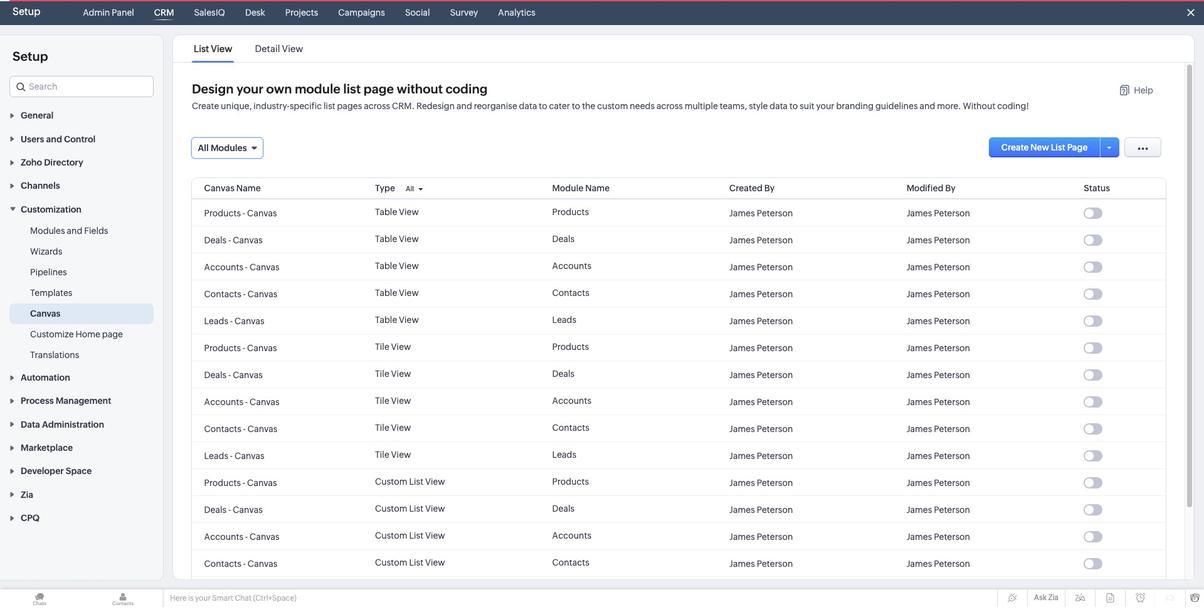 Task type: describe. For each thing, give the bounding box(es) containing it.
projects link
[[280, 0, 323, 25]]

zia
[[1048, 593, 1059, 602]]

desk
[[245, 8, 265, 18]]

social link
[[400, 0, 435, 25]]

campaigns link
[[333, 0, 390, 25]]

social
[[405, 8, 430, 18]]

desk link
[[240, 0, 270, 25]]

admin
[[83, 8, 110, 18]]

chats image
[[0, 589, 79, 607]]

projects
[[285, 8, 318, 18]]

salesiq
[[194, 8, 225, 18]]

chat
[[235, 594, 252, 603]]



Task type: vqa. For each thing, say whether or not it's contained in the screenshot.
your
yes



Task type: locate. For each thing, give the bounding box(es) containing it.
here
[[170, 594, 187, 603]]

salesiq link
[[189, 0, 230, 25]]

admin panel
[[83, 8, 134, 18]]

analytics link
[[493, 0, 540, 25]]

campaigns
[[338, 8, 385, 18]]

survey link
[[445, 0, 483, 25]]

smart
[[212, 594, 233, 603]]

is
[[188, 594, 194, 603]]

ask
[[1034, 593, 1047, 602]]

admin panel link
[[78, 0, 139, 25]]

crm
[[154, 8, 174, 18]]

your
[[195, 594, 211, 603]]

setup
[[13, 6, 40, 18]]

contacts image
[[83, 589, 162, 607]]

here is your smart chat (ctrl+space)
[[170, 594, 296, 603]]

crm link
[[149, 0, 179, 25]]

panel
[[112, 8, 134, 18]]

analytics
[[498, 8, 535, 18]]

(ctrl+space)
[[253, 594, 296, 603]]

ask zia
[[1034, 593, 1059, 602]]

survey
[[450, 8, 478, 18]]



